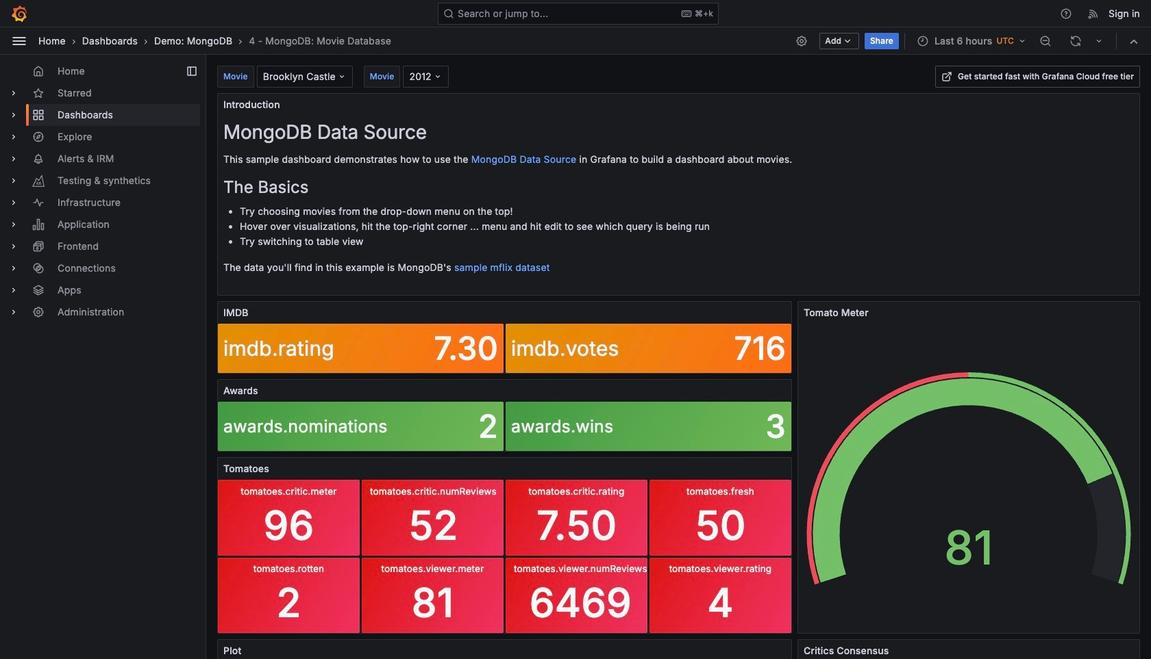 Task type: describe. For each thing, give the bounding box(es) containing it.
expand section explore image
[[8, 132, 19, 143]]

expand section alerts & irm image
[[8, 153, 19, 164]]

dashboard settings image
[[796, 35, 808, 47]]

grafana image
[[11, 5, 27, 22]]

undock menu image
[[186, 66, 197, 77]]

refresh dashboard image
[[1070, 35, 1082, 47]]

auto refresh turned off. choose refresh time interval image
[[1094, 35, 1105, 46]]

expand section testing & synthetics image
[[8, 175, 19, 186]]

navigation element
[[0, 55, 206, 334]]

expand section apps image
[[8, 285, 19, 296]]

expand section administration image
[[8, 307, 19, 318]]

zoom out time range image
[[1040, 35, 1052, 47]]



Task type: locate. For each thing, give the bounding box(es) containing it.
help image
[[1060, 7, 1073, 20]]

news image
[[1088, 7, 1100, 20]]

expand section application image
[[8, 219, 19, 230]]

expand section starred image
[[8, 88, 19, 99]]

expand section infrastructure image
[[8, 197, 19, 208]]

close menu image
[[11, 33, 27, 49]]

expand section frontend image
[[8, 241, 19, 252]]

expand section connections image
[[8, 263, 19, 274]]

expand section dashboards image
[[8, 110, 19, 121]]



